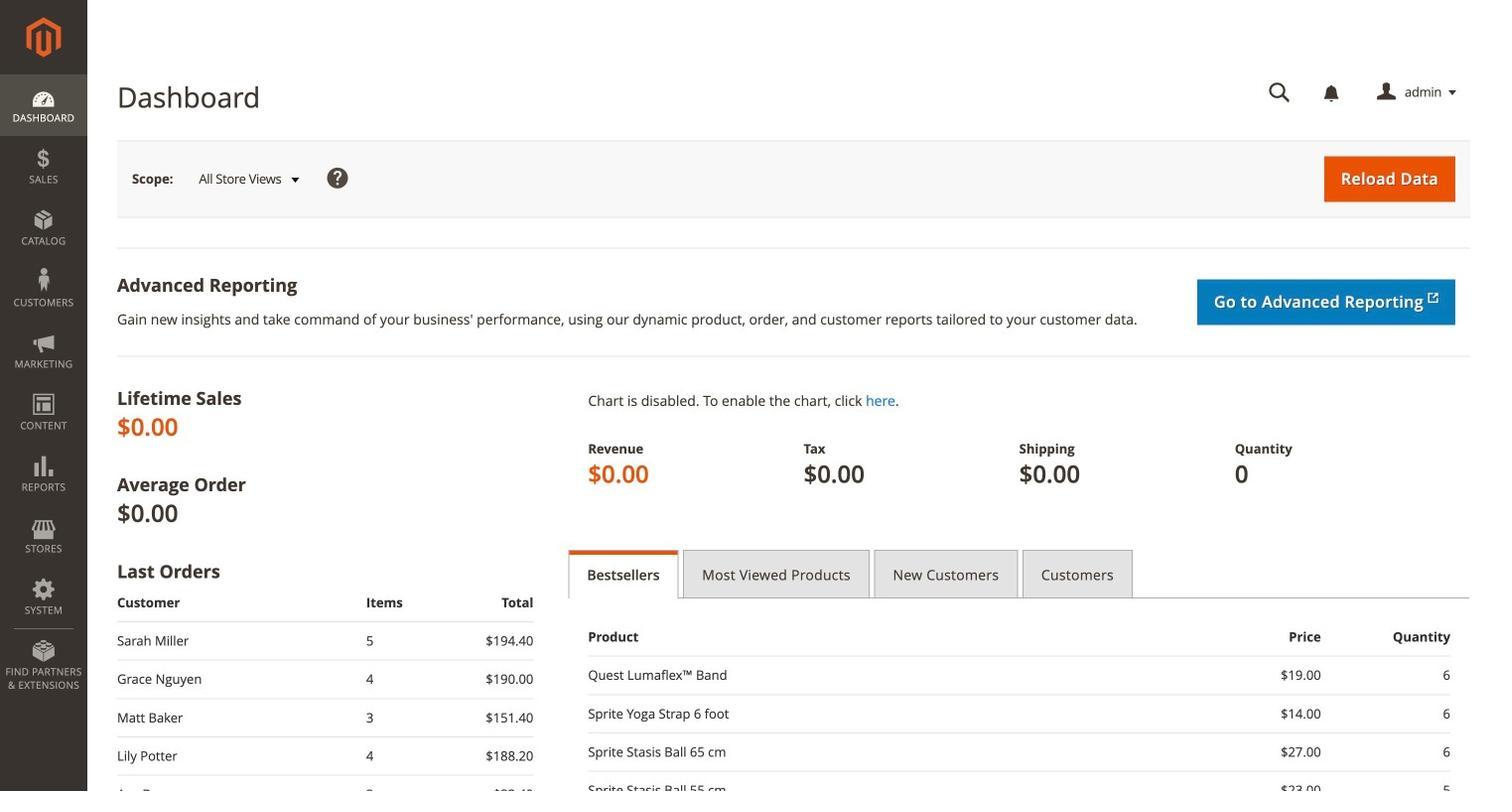 Task type: vqa. For each thing, say whether or not it's contained in the screenshot.
the right From text field
no



Task type: describe. For each thing, give the bounding box(es) containing it.
magento admin panel image
[[26, 17, 61, 58]]



Task type: locate. For each thing, give the bounding box(es) containing it.
tab list
[[568, 550, 1471, 599]]

menu bar
[[0, 74, 87, 702]]

None text field
[[1255, 75, 1305, 110]]



